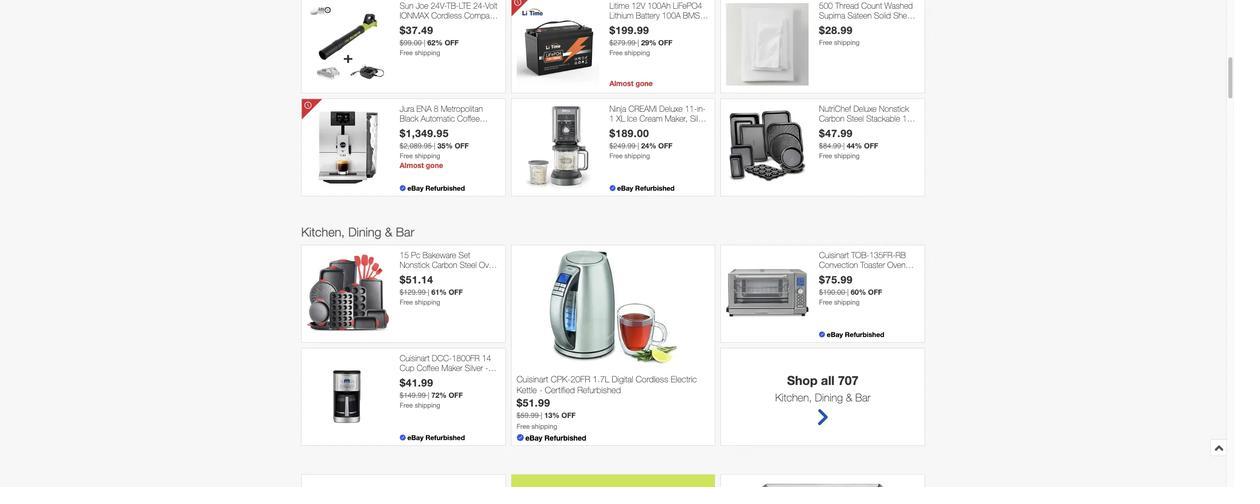Task type: locate. For each thing, give the bounding box(es) containing it.
shipping down 44%
[[834, 152, 860, 160]]

metropolitan
[[441, 104, 483, 113]]

0 horizontal spatial carbon
[[432, 261, 457, 270]]

- down convection
[[843, 270, 846, 280]]

1 horizontal spatial deluxe
[[854, 104, 877, 113]]

off inside $1,349.95 $2,089.95 | 35% off free shipping almost gone
[[455, 141, 469, 150]]

bakeware down stackable
[[869, 124, 903, 133]]

0 horizontal spatial bar
[[396, 225, 415, 239]]

& inside shop all 707 kitchen, dining & bar
[[846, 391, 853, 404]]

| for $51.14
[[428, 288, 430, 297]]

0 vertical spatial dining
[[348, 225, 382, 239]]

free inside cuisinart cpk-20fr 1.7l digital cordless electric kettle - certified refurbished $51.99 $59.99 | 13% off free shipping
[[517, 423, 530, 431]]

1 vertical spatial cuisinart
[[400, 354, 430, 363]]

- inside cuisinart tob-135fr-rb convection toaster oven broiler - certified refurbished
[[843, 270, 846, 280]]

refurbished down 60% on the right bottom of page
[[845, 331, 885, 339]]

cuisinart inside cuisinart tob-135fr-rb convection toaster oven broiler - certified refurbished
[[819, 251, 849, 260]]

500 thread count washed supima sateen solid sheet set - casaluna link
[[819, 1, 920, 30]]

72%
[[432, 391, 447, 400]]

ebay for $41.99
[[408, 434, 424, 442]]

| for $41.99
[[428, 392, 430, 400]]

1 vertical spatial dining
[[815, 391, 843, 404]]

off inside $37.49 $99.00 | 62% off free shipping
[[445, 38, 459, 47]]

free inside '$51.14 $129.99 | 61% off free shipping'
[[400, 299, 413, 307]]

bar down 707
[[856, 391, 871, 404]]

almost up the ninja
[[610, 79, 634, 88]]

shipping down 24%
[[625, 152, 650, 160]]

sateen
[[848, 11, 872, 20]]

gone down 35%
[[426, 161, 443, 170]]

0 horizontal spatial nonstick
[[400, 261, 430, 270]]

tb-
[[447, 1, 459, 10]]

ebay down $2,089.95
[[408, 184, 424, 192]]

0 vertical spatial certified
[[848, 270, 876, 280]]

1 horizontal spatial nonstick
[[879, 104, 909, 113]]

blower
[[439, 21, 463, 30]]

1 horizontal spatial &
[[846, 391, 853, 404]]

1 vertical spatial gone
[[426, 161, 443, 170]]

free for $75.99
[[819, 299, 833, 307]]

1 vertical spatial almost
[[400, 161, 424, 170]]

1 horizontal spatial steel
[[847, 114, 864, 123]]

shop
[[787, 373, 818, 388]]

kitchen,
[[301, 225, 345, 239], [775, 391, 812, 404]]

almost
[[610, 79, 634, 88], [400, 161, 424, 170]]

jura ena 8 metropolitan black automatic coffee machine refurbished link
[[400, 104, 500, 133]]

steel inside 15 pc bakeware set nonstick carbon steel oven safe silicone handles baking kit
[[460, 261, 477, 270]]

nonstick down pc
[[400, 261, 430, 270]]

60%
[[851, 288, 866, 297]]

1 horizontal spatial oven
[[888, 261, 906, 270]]

free for $47.99
[[819, 152, 833, 160]]

off right 62% on the top of page
[[445, 38, 459, 47]]

coffee inside "jura ena 8 metropolitan black automatic coffee machine refurbished"
[[457, 114, 480, 123]]

ebay refurbished
[[408, 184, 465, 192], [617, 184, 675, 192], [827, 331, 885, 339], [408, 434, 465, 442], [526, 434, 587, 443]]

| inside $1,349.95 $2,089.95 | 35% off free shipping almost gone
[[434, 142, 436, 150]]

free down $59.99
[[517, 423, 530, 431]]

0 vertical spatial bakeware
[[869, 124, 903, 133]]

deluxe up stackable
[[854, 104, 877, 113]]

carbon up silicone at the left bottom of the page
[[432, 261, 457, 270]]

certified down cup
[[400, 374, 428, 383]]

refurbished inside "jura ena 8 metropolitan black automatic coffee machine refurbished"
[[431, 124, 473, 133]]

oven inside cuisinart tob-135fr-rb convection toaster oven broiler - certified refurbished
[[888, 261, 906, 270]]

0 horizontal spatial almost
[[400, 161, 424, 170]]

shipping down 13%
[[532, 423, 557, 431]]

135fr-
[[870, 251, 896, 260]]

0 vertical spatial steel
[[847, 114, 864, 123]]

- right the kettle
[[540, 385, 543, 395]]

nonstick up stackable
[[879, 104, 909, 113]]

11-
[[685, 104, 697, 113]]

1 vertical spatial coffee
[[417, 364, 439, 373]]

cuisinart up convection
[[819, 251, 849, 260]]

shipping down $2,089.95
[[415, 152, 440, 160]]

jura ena 8 metropolitan black automatic coffee machine refurbished
[[400, 104, 483, 133]]

shipping down the 61%
[[415, 299, 440, 307]]

off right 35%
[[455, 141, 469, 150]]

1 horizontal spatial almost
[[610, 79, 634, 88]]

1 horizontal spatial certified
[[545, 385, 575, 395]]

off inside $199.99 $279.99 | 29% off free shipping
[[659, 38, 673, 47]]

free down $28.99
[[819, 39, 833, 47]]

ebay refurbished down 13%
[[526, 434, 587, 443]]

| for $37.49
[[424, 39, 426, 47]]

free for $199.99
[[610, 49, 623, 57]]

set up handles
[[459, 251, 470, 260]]

cordless right digital
[[636, 375, 669, 385]]

10
[[903, 114, 912, 123]]

ebay down $59.99
[[526, 434, 543, 443]]

shipping down 62% on the top of page
[[415, 49, 440, 57]]

free down $190.00
[[819, 299, 833, 307]]

| left 44%
[[844, 142, 845, 150]]

ebay for $189.00
[[617, 184, 634, 192]]

0 vertical spatial set
[[819, 21, 831, 30]]

shipping down 29%
[[625, 49, 650, 57]]

2 oven from the left
[[888, 261, 906, 270]]

ebay refurbished for $41.99
[[408, 434, 465, 442]]

0 horizontal spatial cordless
[[431, 11, 462, 20]]

bar up 15
[[396, 225, 415, 239]]

shipping down $28.99
[[834, 39, 860, 47]]

$190.00
[[819, 288, 846, 297]]

cuisinart up the kettle
[[517, 375, 549, 385]]

1 horizontal spatial cordless
[[636, 375, 669, 385]]

coffee down dcc-
[[417, 364, 439, 373]]

$28.99
[[819, 24, 853, 36]]

off right 29%
[[659, 38, 673, 47]]

24-
[[473, 1, 485, 10]]

0 horizontal spatial set
[[459, 251, 470, 260]]

| inside '$51.14 $129.99 | 61% off free shipping'
[[428, 288, 430, 297]]

ebay down $249.99 at the top of page
[[617, 184, 634, 192]]

cordless up the blower on the left of page
[[431, 11, 462, 20]]

0 horizontal spatial bakeware
[[423, 251, 457, 260]]

oven inside 15 pc bakeware set nonstick carbon steel oven safe silicone handles baking kit
[[479, 261, 498, 270]]

shipping for $51.14
[[415, 299, 440, 307]]

0 vertical spatial gone
[[636, 79, 653, 88]]

$1,349.95 $2,089.95 | 35% off free shipping almost gone
[[400, 127, 469, 170]]

nutrichef
[[819, 104, 851, 113]]

dining
[[348, 225, 382, 239], [815, 391, 843, 404]]

$47.99
[[819, 127, 853, 139]]

| left 35%
[[434, 142, 436, 150]]

refurbished down rb
[[879, 270, 920, 280]]

off right 72%
[[449, 391, 463, 400]]

| right the blower on the left of page
[[465, 21, 467, 30]]

grid
[[645, 21, 658, 30]]

refurbished down 1.7l in the left bottom of the page
[[577, 385, 621, 395]]

1 vertical spatial bar
[[856, 391, 871, 404]]

0 vertical spatial &
[[385, 225, 393, 239]]

free down $249.99 at the top of page
[[610, 152, 623, 160]]

| left 13%
[[541, 412, 542, 420]]

ebay down $190.00
[[827, 331, 843, 339]]

| inside '$41.99 $149.99 | 72% off free shipping'
[[428, 392, 430, 400]]

| for $1,349.95
[[434, 142, 436, 150]]

off inside '$41.99 $149.99 | 72% off free shipping'
[[449, 391, 463, 400]]

24%
[[641, 141, 657, 150]]

free down $129.99 at the left of the page
[[400, 299, 413, 307]]

shipping for $37.49
[[415, 49, 440, 57]]

certified down toaster
[[848, 270, 876, 280]]

free down $279.99
[[610, 49, 623, 57]]

free for $41.99
[[400, 402, 413, 410]]

deluxe inside nutrichef deluxe nonstick carbon steel stackable 10 piece kitchen bakeware set
[[854, 104, 877, 113]]

- for 1.7l
[[540, 385, 543, 395]]

ebay
[[408, 184, 424, 192], [617, 184, 634, 192], [827, 331, 843, 339], [408, 434, 424, 442], [526, 434, 543, 443]]

steel up handles
[[460, 261, 477, 270]]

| left 24%
[[638, 142, 639, 150]]

| left 72%
[[428, 392, 430, 400]]

convection
[[819, 261, 858, 270]]

electric
[[671, 375, 697, 385]]

| left 29%
[[638, 39, 639, 47]]

2 deluxe from the left
[[854, 104, 877, 113]]

washed
[[885, 1, 913, 10]]

free down $99.00
[[400, 49, 413, 57]]

set inside nutrichef deluxe nonstick carbon steel stackable 10 piece kitchen bakeware set
[[905, 124, 917, 133]]

0 vertical spatial nonstick
[[879, 104, 909, 113]]

1 vertical spatial certified
[[400, 374, 428, 383]]

off right 60% on the right bottom of page
[[868, 288, 883, 297]]

62%
[[428, 38, 443, 47]]

$75.99
[[819, 274, 853, 286]]

0 horizontal spatial deluxe
[[660, 104, 683, 113]]

1 oven from the left
[[479, 261, 498, 270]]

silver inside cuisinart dcc-1800fr 14 cup coffee maker silver - certified refurbished
[[465, 364, 483, 373]]

| left 62% on the top of page
[[424, 39, 426, 47]]

| inside $37.49 $99.00 | 62% off free shipping
[[424, 39, 426, 47]]

free inside '$41.99 $149.99 | 72% off free shipping'
[[400, 402, 413, 410]]

12v
[[632, 1, 646, 10]]

1 horizontal spatial bar
[[856, 391, 871, 404]]

2 horizontal spatial cuisinart
[[819, 251, 849, 260]]

0 horizontal spatial steel
[[460, 261, 477, 270]]

1 vertical spatial &
[[846, 391, 853, 404]]

set down 10
[[905, 124, 917, 133]]

shipping inside '$41.99 $149.99 | 72% off free shipping'
[[415, 402, 440, 410]]

1 horizontal spatial dining
[[815, 391, 843, 404]]

shipping inside $47.99 $84.99 | 44% off free shipping
[[834, 152, 860, 160]]

refurbished down 13%
[[545, 434, 587, 443]]

set inside 15 pc bakeware set nonstick carbon steel oven safe silicone handles baking kit
[[459, 251, 470, 260]]

silicone
[[418, 270, 444, 280]]

jura
[[400, 104, 414, 113]]

certified down cpk-
[[545, 385, 575, 395]]

cordless
[[431, 11, 462, 20], [636, 375, 669, 385]]

bakeware up silicone at the left bottom of the page
[[423, 251, 457, 260]]

cream
[[640, 114, 663, 123]]

certified inside cuisinart dcc-1800fr 14 cup coffee maker silver - certified refurbished
[[400, 374, 428, 383]]

stackable
[[867, 114, 901, 123]]

kit
[[425, 280, 434, 290]]

ebay refurbished down 60% on the right bottom of page
[[827, 331, 885, 339]]

$51.14 $129.99 | 61% off free shipping
[[400, 274, 463, 307]]

$149.99
[[400, 392, 426, 400]]

$129.99
[[400, 288, 426, 297]]

off right 44%
[[864, 141, 879, 150]]

off for $189.00
[[659, 141, 673, 150]]

off inside $47.99 $84.99 | 44% off free shipping
[[864, 141, 879, 150]]

1 horizontal spatial set
[[819, 21, 831, 30]]

ebay for $75.99
[[827, 331, 843, 339]]

off right the 61%
[[449, 288, 463, 297]]

maker,
[[665, 114, 688, 123]]

free inside $75.99 $190.00 | 60% off free shipping
[[819, 299, 833, 307]]

shipping inside $1,349.95 $2,089.95 | 35% off free shipping almost gone
[[415, 152, 440, 160]]

1 horizontal spatial silver
[[690, 114, 709, 123]]

1 vertical spatial kitchen,
[[775, 391, 812, 404]]

1 horizontal spatial coffee
[[457, 114, 480, 123]]

- down supima
[[833, 21, 836, 30]]

0 vertical spatial cuisinart
[[819, 251, 849, 260]]

1 horizontal spatial carbon
[[819, 114, 845, 123]]

ebay refurbished down 24%
[[617, 184, 675, 192]]

44%
[[847, 141, 862, 150]]

off inside cuisinart cpk-20fr 1.7l digital cordless electric kettle - certified refurbished $51.99 $59.99 | 13% off free shipping
[[562, 411, 576, 420]]

toaster
[[861, 261, 885, 270]]

| for $47.99
[[844, 142, 845, 150]]

shipping down 72%
[[415, 402, 440, 410]]

free inside $37.49 $99.00 | 62% off free shipping
[[400, 49, 413, 57]]

off-
[[633, 21, 645, 30]]

500
[[819, 1, 833, 10]]

free for $189.00
[[610, 152, 623, 160]]

off inside $75.99 $190.00 | 60% off free shipping
[[868, 288, 883, 297]]

1 horizontal spatial bakeware
[[869, 124, 903, 133]]

1 vertical spatial bakeware
[[423, 251, 457, 260]]

2 horizontal spatial certified
[[848, 270, 876, 280]]

0 horizontal spatial certified
[[400, 374, 428, 383]]

shipping inside $37.49 $99.00 | 62% off free shipping
[[415, 49, 440, 57]]

steel up kitchen
[[847, 114, 864, 123]]

2 vertical spatial cuisinart
[[517, 375, 549, 385]]

shipping for $47.99
[[834, 152, 860, 160]]

refurbished down maker
[[430, 374, 471, 383]]

cuisinart tob-135fr-rb convection toaster oven broiler - certified refurbished
[[819, 251, 920, 280]]

shipping for $41.99
[[415, 402, 440, 410]]

refurbished down 24%
[[635, 184, 675, 192]]

ebay refurbished down 72%
[[408, 434, 465, 442]]

0 horizontal spatial gone
[[426, 161, 443, 170]]

1 vertical spatial silver
[[465, 364, 483, 373]]

ninja creami deluxe 11-in- 1 xl ice cream maker, silver (nc501) link
[[610, 104, 710, 133]]

1 vertical spatial cordless
[[636, 375, 669, 385]]

carbon
[[819, 114, 845, 123], [432, 261, 457, 270]]

sun
[[400, 1, 414, 10]]

cuisinart inside cuisinart dcc-1800fr 14 cup coffee maker silver - certified refurbished
[[400, 354, 430, 363]]

1 vertical spatial set
[[905, 124, 917, 133]]

off inside '$51.14 $129.99 | 61% off free shipping'
[[449, 288, 463, 297]]

off right 24%
[[659, 141, 673, 150]]

off right 13%
[[562, 411, 576, 420]]

| left 60% on the right bottom of page
[[848, 288, 849, 297]]

lifepo4
[[673, 1, 703, 10]]

- inside cuisinart cpk-20fr 1.7l digital cordless electric kettle - certified refurbished $51.99 $59.99 | 13% off free shipping
[[540, 385, 543, 395]]

2 horizontal spatial set
[[905, 124, 917, 133]]

shipping inside the '$28.99 free shipping'
[[834, 39, 860, 47]]

free inside $189.00 $249.99 | 24% off free shipping
[[610, 152, 623, 160]]

1 vertical spatial steel
[[460, 261, 477, 270]]

- down 14
[[486, 364, 488, 373]]

kitchen, dining & bar
[[301, 225, 415, 239]]

0 vertical spatial cordless
[[431, 11, 462, 20]]

| inside $75.99 $190.00 | 60% off free shipping
[[848, 288, 849, 297]]

ebay refurbished for $51.99
[[526, 434, 587, 443]]

0 vertical spatial carbon
[[819, 114, 845, 123]]

steel
[[847, 114, 864, 123], [460, 261, 477, 270]]

1800fr
[[452, 354, 480, 363]]

&
[[385, 225, 393, 239], [846, 391, 853, 404]]

cuisinart tob-135fr-rb convection toaster oven broiler - certified refurbished link
[[819, 251, 920, 280]]

set down supima
[[819, 21, 831, 30]]

almost down $2,089.95
[[400, 161, 424, 170]]

shipping down 60% on the right bottom of page
[[834, 299, 860, 307]]

1 horizontal spatial cuisinart
[[517, 375, 549, 385]]

bakeware inside 15 pc bakeware set nonstick carbon steel oven safe silicone handles baking kit
[[423, 251, 457, 260]]

trolling
[[660, 21, 683, 30]]

almost gone
[[610, 79, 653, 88]]

cuisinart up cup
[[400, 354, 430, 363]]

| for $199.99
[[638, 39, 639, 47]]

shipping inside cuisinart cpk-20fr 1.7l digital cordless electric kettle - certified refurbished $51.99 $59.99 | 13% off free shipping
[[532, 423, 557, 431]]

gone up creami
[[636, 79, 653, 88]]

set inside 500 thread count washed supima sateen solid sheet set - casaluna
[[819, 21, 831, 30]]

1 horizontal spatial gone
[[636, 79, 653, 88]]

refurbished down "automatic"
[[431, 124, 473, 133]]

free inside $47.99 $84.99 | 44% off free shipping
[[819, 152, 833, 160]]

| inside cuisinart cpk-20fr 1.7l digital cordless electric kettle - certified refurbished $51.99 $59.99 | 13% off free shipping
[[541, 412, 542, 420]]

| inside sun joe 24v-tb-lte 24-volt ionmax cordless compact turbine jet blower | 100mph
[[465, 21, 467, 30]]

0 horizontal spatial silver
[[465, 364, 483, 373]]

ebay refurbished down $1,349.95 $2,089.95 | 35% off free shipping almost gone on the left top of page
[[408, 184, 465, 192]]

safe
[[400, 270, 415, 280]]

ebay down $149.99
[[408, 434, 424, 442]]

set
[[819, 21, 831, 30], [905, 124, 917, 133], [459, 251, 470, 260]]

1 deluxe from the left
[[660, 104, 683, 113]]

- inside 500 thread count washed supima sateen solid sheet set - casaluna
[[833, 21, 836, 30]]

black
[[400, 114, 419, 123]]

cuisinart for $75.99
[[819, 251, 849, 260]]

silver down 1800fr
[[465, 364, 483, 373]]

| left the 61%
[[428, 288, 430, 297]]

free down $84.99
[[819, 152, 833, 160]]

- inside cuisinart dcc-1800fr 14 cup coffee maker silver - certified refurbished
[[486, 364, 488, 373]]

shipping inside '$51.14 $129.99 | 61% off free shipping'
[[415, 299, 440, 307]]

2 vertical spatial certified
[[545, 385, 575, 395]]

| inside $199.99 $279.99 | 29% off free shipping
[[638, 39, 639, 47]]

off for $51.14
[[449, 288, 463, 297]]

off for $37.49
[[445, 38, 459, 47]]

1 vertical spatial nonstick
[[400, 261, 430, 270]]

shipping inside $189.00 $249.99 | 24% off free shipping
[[625, 152, 650, 160]]

$47.99 $84.99 | 44% off free shipping
[[819, 127, 879, 160]]

0 horizontal spatial oven
[[479, 261, 498, 270]]

free inside $1,349.95 $2,089.95 | 35% off free shipping almost gone
[[400, 152, 413, 160]]

deluxe up maker,
[[660, 104, 683, 113]]

0 vertical spatial kitchen,
[[301, 225, 345, 239]]

free down $2,089.95
[[400, 152, 413, 160]]

carbon inside 15 pc bakeware set nonstick carbon steel oven safe silicone handles baking kit
[[432, 261, 457, 270]]

0 vertical spatial coffee
[[457, 114, 480, 123]]

| inside $47.99 $84.99 | 44% off free shipping
[[844, 142, 845, 150]]

kitchen
[[841, 124, 867, 133]]

free down $149.99
[[400, 402, 413, 410]]

certified inside cuisinart tob-135fr-rb convection toaster oven broiler - certified refurbished
[[848, 270, 876, 280]]

shipping for $1,349.95
[[415, 152, 440, 160]]

free for $37.49
[[400, 49, 413, 57]]

shipping inside $199.99 $279.99 | 29% off free shipping
[[625, 49, 650, 57]]

0 horizontal spatial coffee
[[417, 364, 439, 373]]

rv
[[621, 21, 630, 30]]

0 vertical spatial silver
[[690, 114, 709, 123]]

0 horizontal spatial cuisinart
[[400, 354, 430, 363]]

carbon inside nutrichef deluxe nonstick carbon steel stackable 10 piece kitchen bakeware set
[[819, 114, 845, 123]]

piece
[[819, 124, 839, 133]]

0 horizontal spatial &
[[385, 225, 393, 239]]

2 vertical spatial set
[[459, 251, 470, 260]]

free inside $199.99 $279.99 | 29% off free shipping
[[610, 49, 623, 57]]

1 horizontal spatial kitchen,
[[775, 391, 812, 404]]

certified for $41.99
[[400, 374, 428, 383]]

| inside $189.00 $249.99 | 24% off free shipping
[[638, 142, 639, 150]]

silver down "in-"
[[690, 114, 709, 123]]

coffee down the metropolitan
[[457, 114, 480, 123]]

1 vertical spatial carbon
[[432, 261, 457, 270]]

off inside $189.00 $249.99 | 24% off free shipping
[[659, 141, 673, 150]]

carbon up piece
[[819, 114, 845, 123]]

shipping inside $75.99 $190.00 | 60% off free shipping
[[834, 299, 860, 307]]

shipping for $189.00
[[625, 152, 650, 160]]



Task type: describe. For each thing, give the bounding box(es) containing it.
0 horizontal spatial kitchen,
[[301, 225, 345, 239]]

rb
[[896, 251, 906, 260]]

$1,349.95
[[400, 127, 449, 139]]

creami
[[629, 104, 657, 113]]

refurbished down 72%
[[426, 434, 465, 442]]

kitchen, inside shop all 707 kitchen, dining & bar
[[775, 391, 812, 404]]

ebay refurbished for $189.00
[[617, 184, 675, 192]]

cuisinart cpk-20fr 1.7l digital cordless electric kettle - certified refurbished link
[[517, 375, 710, 397]]

$41.99
[[400, 377, 434, 389]]

thread
[[835, 1, 859, 10]]

gone inside $1,349.95 $2,089.95 | 35% off free shipping almost gone
[[426, 161, 443, 170]]

dcc-
[[432, 354, 452, 363]]

steel inside nutrichef deluxe nonstick carbon steel stackable 10 piece kitchen bakeware set
[[847, 114, 864, 123]]

$51.99
[[517, 397, 550, 409]]

refurbished down $1,349.95 $2,089.95 | 35% off free shipping almost gone on the left top of page
[[426, 184, 465, 192]]

ice
[[628, 114, 638, 123]]

for
[[610, 21, 618, 30]]

nonstick inside 15 pc bakeware set nonstick carbon steel oven safe silicone handles baking kit
[[400, 261, 430, 270]]

off for $1,349.95
[[455, 141, 469, 150]]

litime 12v 100ah lifepo4 lithium battery 100a bms for rv off-grid trolling motor link
[[610, 1, 710, 30]]

13%
[[544, 411, 560, 420]]

100a
[[662, 11, 681, 20]]

broiler
[[819, 270, 841, 280]]

digital
[[612, 375, 634, 385]]

sun joe 24v-tb-lte 24-volt ionmax cordless compact turbine jet blower | 100mph
[[400, 1, 500, 30]]

cuisinart inside cuisinart cpk-20fr 1.7l digital cordless electric kettle - certified refurbished $51.99 $59.99 | 13% off free shipping
[[517, 375, 549, 385]]

free for $1,349.95
[[400, 152, 413, 160]]

machine
[[400, 124, 429, 133]]

- for 14
[[486, 364, 488, 373]]

refurbished inside cuisinart tob-135fr-rb convection toaster oven broiler - certified refurbished
[[879, 270, 920, 280]]

lithium
[[610, 11, 634, 20]]

cup
[[400, 364, 415, 373]]

15 pc bakeware set nonstick carbon steel oven safe silicone handles baking kit
[[400, 251, 498, 290]]

xl
[[617, 114, 625, 123]]

nutrichef deluxe nonstick carbon steel stackable 10 piece kitchen bakeware set link
[[819, 104, 920, 133]]

cpk-
[[551, 375, 571, 385]]

shipping for $75.99
[[834, 299, 860, 307]]

24v-
[[431, 1, 447, 10]]

0 horizontal spatial dining
[[348, 225, 382, 239]]

off for $199.99
[[659, 38, 673, 47]]

cuisinart dcc-1800fr 14 cup coffee maker silver - certified refurbished
[[400, 354, 491, 383]]

bar inside shop all 707 kitchen, dining & bar
[[856, 391, 871, 404]]

15
[[400, 251, 409, 260]]

15 pc bakeware set nonstick carbon steel oven safe silicone handles baking kit link
[[400, 251, 500, 290]]

battery
[[636, 11, 660, 20]]

$189.00 $249.99 | 24% off free shipping
[[610, 127, 673, 160]]

nutrichef deluxe nonstick carbon steel stackable 10 piece kitchen bakeware set
[[819, 104, 917, 133]]

shipping for $199.99
[[625, 49, 650, 57]]

0 vertical spatial bar
[[396, 225, 415, 239]]

shop all 707 kitchen, dining & bar
[[775, 373, 871, 404]]

707
[[838, 373, 859, 388]]

cuisinart for $41.99
[[400, 354, 430, 363]]

almost inside $1,349.95 $2,089.95 | 35% off free shipping almost gone
[[400, 161, 424, 170]]

off for $41.99
[[449, 391, 463, 400]]

certified for $75.99
[[848, 270, 876, 280]]

$28.99 free shipping
[[819, 24, 860, 47]]

| for $75.99
[[848, 288, 849, 297]]

dining inside shop all 707 kitchen, dining & bar
[[815, 391, 843, 404]]

ebay for $51.99
[[526, 434, 543, 443]]

refurbished inside cuisinart cpk-20fr 1.7l digital cordless electric kettle - certified refurbished $51.99 $59.99 | 13% off free shipping
[[577, 385, 621, 395]]

- for rb
[[843, 270, 846, 280]]

off for $47.99
[[864, 141, 879, 150]]

ninja
[[610, 104, 626, 113]]

0 vertical spatial almost
[[610, 79, 634, 88]]

14
[[482, 354, 491, 363]]

$199.99 $279.99 | 29% off free shipping
[[610, 24, 673, 57]]

silver inside ninja creami deluxe 11-in- 1 xl ice cream maker, silver (nc501)
[[690, 114, 709, 123]]

automatic
[[421, 114, 455, 123]]

100ah
[[648, 1, 671, 10]]

cordless inside cuisinart cpk-20fr 1.7l digital cordless electric kettle - certified refurbished $51.99 $59.99 | 13% off free shipping
[[636, 375, 669, 385]]

compact
[[464, 11, 496, 20]]

ebay refurbished for $75.99
[[827, 331, 885, 339]]

$37.49 $99.00 | 62% off free shipping
[[400, 24, 459, 57]]

deluxe inside ninja creami deluxe 11-in- 1 xl ice cream maker, silver (nc501)
[[660, 104, 683, 113]]

$189.00
[[610, 127, 649, 139]]

bakeware inside nutrichef deluxe nonstick carbon steel stackable 10 piece kitchen bakeware set
[[869, 124, 903, 133]]

jet
[[427, 21, 437, 30]]

29%
[[641, 38, 657, 47]]

nonstick inside nutrichef deluxe nonstick carbon steel stackable 10 piece kitchen bakeware set
[[879, 104, 909, 113]]

maker
[[442, 364, 463, 373]]

1
[[610, 114, 614, 123]]

cuisinart cpk-20fr 1.7l digital cordless electric kettle - certified refurbished $51.99 $59.99 | 13% off free shipping
[[517, 375, 697, 431]]

$84.99
[[819, 142, 842, 150]]

8
[[434, 104, 439, 113]]

free inside the '$28.99 free shipping'
[[819, 39, 833, 47]]

| for $189.00
[[638, 142, 639, 150]]

litime 12v 100ah lifepo4 lithium battery 100a bms for rv off-grid trolling motor
[[610, 1, 706, 30]]

ninja creami deluxe 11-in- 1 xl ice cream maker, silver (nc501)
[[610, 104, 709, 133]]

100mph
[[469, 21, 500, 30]]

$37.49
[[400, 24, 434, 36]]

turbine
[[400, 21, 424, 30]]

$51.14
[[400, 274, 434, 286]]

certified inside cuisinart cpk-20fr 1.7l digital cordless electric kettle - certified refurbished $51.99 $59.99 | 13% off free shipping
[[545, 385, 575, 395]]

20fr
[[571, 375, 591, 385]]

ionmax
[[400, 11, 429, 20]]

$249.99
[[610, 142, 636, 150]]

motor
[[686, 21, 706, 30]]

$59.99
[[517, 412, 539, 420]]

sheet
[[894, 11, 914, 20]]

$99.00
[[400, 39, 422, 47]]

coffee inside cuisinart dcc-1800fr 14 cup coffee maker silver - certified refurbished
[[417, 364, 439, 373]]

litime
[[610, 1, 630, 10]]

free for $51.14
[[400, 299, 413, 307]]

cuisinart dcc-1800fr 14 cup coffee maker silver - certified refurbished link
[[400, 354, 500, 383]]

bms
[[683, 11, 700, 20]]

handles
[[447, 270, 475, 280]]

refurbished inside cuisinart dcc-1800fr 14 cup coffee maker silver - certified refurbished
[[430, 374, 471, 383]]

casaluna
[[839, 21, 871, 30]]

solid
[[874, 11, 891, 20]]

off for $75.99
[[868, 288, 883, 297]]

all
[[821, 373, 835, 388]]

$75.99 $190.00 | 60% off free shipping
[[819, 274, 883, 307]]

cordless inside sun joe 24v-tb-lte 24-volt ionmax cordless compact turbine jet blower | 100mph
[[431, 11, 462, 20]]

$199.99
[[610, 24, 649, 36]]



Task type: vqa. For each thing, say whether or not it's contained in the screenshot.
banner on the top of the page containing Sell
no



